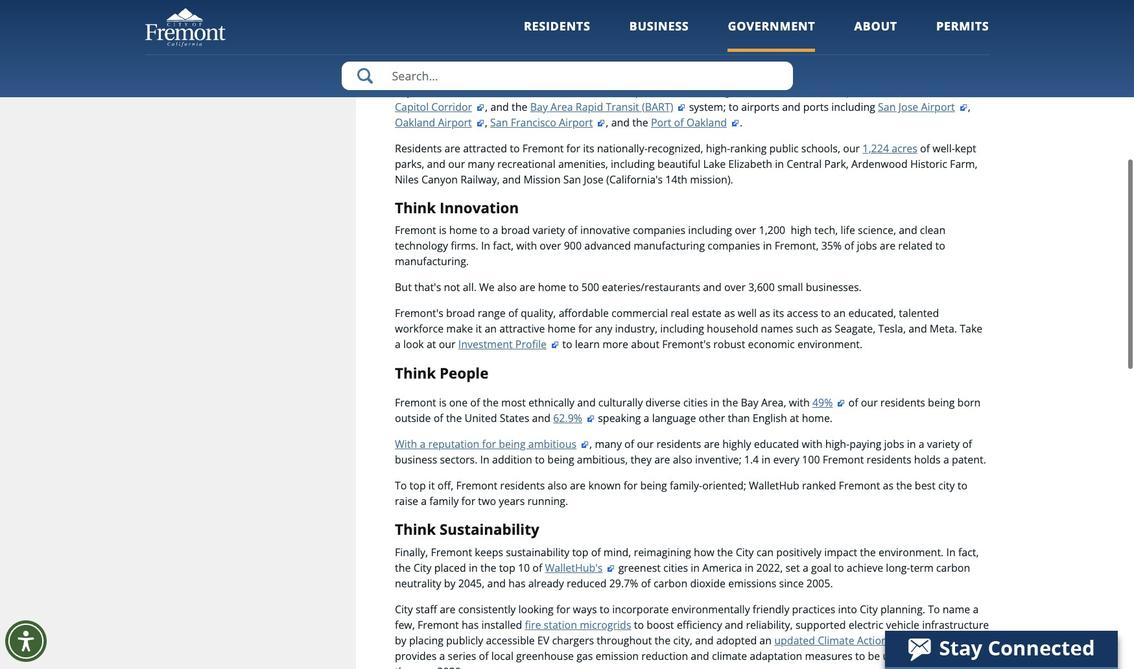 Task type: locate. For each thing, give the bounding box(es) containing it.
1 vertical spatial variety
[[928, 437, 960, 452]]

firms.
[[451, 239, 479, 253]]

top up raise
[[410, 479, 426, 493]]

as up the household
[[725, 307, 735, 321]]

1 vertical spatial environment.
[[879, 545, 944, 560]]

2 is from the top
[[439, 223, 447, 238]]

fact, inside finally, fremont keeps sustainability top of mind, reimagining how the city can positively impact the environment. in fact, the city placed in the top 10 of
[[959, 545, 979, 560]]

home inside 'fremont's broad range of quality, affordable commercial real estate as well as its access to an educated, talented workforce make it an attractive home for any industry, including household names such as seagate, tesla, and meta. take a look at our'
[[548, 322, 576, 336]]

the inside of our residents being born outside of the united states and
[[446, 411, 462, 426]]

of up the 900
[[568, 223, 578, 238]]

san up attracted
[[490, 115, 508, 130]]

the up 'than'
[[723, 396, 739, 410]]

culturally
[[599, 396, 643, 410]]

carbon down cities
[[654, 577, 688, 591]]

it inside 'fremont's broad range of quality, affordable commercial real estate as well as its access to an educated, talented workforce make it an attractive home for any industry, including household names such as seagate, tesla, and meta. take a look at our'
[[476, 322, 482, 336]]

to left rail
[[580, 84, 590, 99]]

1 vertical spatial to
[[928, 602, 940, 617]]

0 vertical spatial it
[[476, 322, 482, 336]]

to down ambitious
[[535, 453, 545, 467]]

capitol
[[395, 100, 429, 114]]

environment. inside finally, fremont keeps sustainability top of mind, reimagining how the city can positively impact the environment. in fact, the city placed in the top 10 of
[[879, 545, 944, 560]]

0 horizontal spatial also
[[498, 281, 517, 295]]

think up finally,
[[395, 520, 436, 540]]

1 horizontal spatial its
[[773, 307, 785, 321]]

highly
[[723, 437, 752, 452]]

49% link
[[813, 396, 846, 410]]

of up about
[[870, 2, 879, 16]]

0 vertical spatial jobs
[[857, 239, 877, 253]]

carbon
[[937, 561, 971, 575], [654, 577, 688, 591]]

2 vertical spatial bay
[[741, 396, 759, 410]]

is up from
[[439, 69, 447, 83]]

many up railway,
[[468, 157, 495, 171]]

residents inside to top it off, fremont residents also are known for being family-oriented; wallethub ranked fremont as the best city to raise a family for two years running.
[[500, 479, 545, 493]]

fremont up beyond
[[395, 69, 436, 83]]

0 horizontal spatial companies
[[633, 223, 686, 238]]

, up attracted
[[485, 115, 488, 130]]

fremont up placed
[[431, 545, 472, 560]]

1 horizontal spatial has
[[509, 577, 526, 591]]

by down placed
[[444, 577, 456, 591]]

two
[[478, 494, 496, 509]]

1 vertical spatial residents
[[395, 141, 442, 156]]

at
[[427, 338, 436, 352], [790, 411, 800, 426]]

environment. down such
[[798, 338, 863, 352]]

1 horizontal spatial it
[[476, 322, 482, 336]]

49%
[[813, 396, 833, 410]]

2 horizontal spatial many
[[646, 69, 673, 83]]

jobs inside the think innovation fremont is home to a broad variety of innovative companies including over 1,200  high tech, life science, and clean technology firms. in fact, with over 900 advanced manufacturing companies in fremont, 35% of jobs are related to manufacturing.
[[857, 239, 877, 253]]

1 vertical spatial at
[[790, 411, 800, 426]]

including
[[687, 84, 730, 99], [832, 100, 876, 114], [611, 157, 655, 171], [689, 223, 732, 238], [661, 322, 704, 336]]

access
[[599, 69, 631, 83], [787, 307, 819, 321]]

, inside the , which provides a series of local greenhouse gas emission reduction and climate adaptation measures to be undertaken through the year 2030.
[[912, 634, 914, 648]]

1 vertical spatial companies
[[708, 239, 761, 253]]

for inside 'fremont's broad range of quality, affordable commercial real estate as well as its access to an educated, talented workforce make it an attractive home for any industry, including household names such as seagate, tesla, and meta. take a look at our'
[[579, 322, 593, 336]]

about link
[[855, 18, 898, 52]]

businesses.
[[806, 281, 862, 295]]

our inside of our residents being born outside of the united states and
[[861, 396, 878, 410]]

fact, up name
[[959, 545, 979, 560]]

fremont inside the think innovation fremont is home to a broad variety of innovative companies including over 1,200  high tech, life science, and clean technology firms. in fact, with over 900 advanced manufacturing companies in fremont, 35% of jobs are related to manufacturing.
[[395, 223, 436, 238]]

1 horizontal spatial also
[[548, 479, 567, 493]]

0 vertical spatial san
[[878, 100, 896, 114]]

2 horizontal spatial airport
[[921, 100, 955, 114]]

, for , and the port of oakland
[[606, 115, 609, 130]]

government
[[728, 18, 816, 34]]

an down the reliability,
[[760, 634, 772, 648]]

0 vertical spatial jose
[[899, 100, 919, 114]]

1 oakland from the left
[[395, 115, 435, 130]]

the inside to top it off, fremont residents also are known for being family-oriented; wallethub ranked fremont as the best city to raise a family for two years running.
[[897, 479, 913, 493]]

0 vertical spatial has
[[509, 577, 526, 591]]

, many of our residents are highly educated with high-paying jobs in a variety of business sectors. in addition to being ambitious, they are also inventive; 1.4 in every 100 fremont residents holds a patent.
[[395, 437, 989, 467]]

for inside city staff are consistently looking for ways to incorporate environmentally friendly practices into city planning. to name a few, fremont has installed
[[557, 602, 571, 617]]

known
[[589, 479, 621, 493]]

recognized,
[[648, 141, 704, 156]]

0 vertical spatial diverse
[[600, 2, 635, 16]]

educated
[[754, 437, 799, 452]]

0 vertical spatial residents
[[524, 18, 591, 34]]

business
[[395, 453, 437, 467]]

0 horizontal spatial to
[[395, 479, 407, 493]]

2 vertical spatial home
[[548, 322, 576, 336]]

1 but from the top
[[395, 2, 412, 16]]

of
[[870, 2, 879, 16], [674, 115, 684, 130], [921, 141, 930, 156], [568, 223, 578, 238], [845, 239, 855, 253], [509, 307, 518, 321], [471, 396, 480, 410], [849, 396, 859, 410], [434, 411, 444, 426], [625, 437, 635, 452], [963, 437, 973, 452], [591, 545, 601, 560], [533, 561, 543, 575], [641, 577, 651, 591], [479, 649, 489, 663]]

to down the "businesses."
[[821, 307, 831, 321]]

fremont is conveniently located with easy access to many transportation options to take residents across the bay area and beyond from interstates 680 and 880; to rail transport lines, including
[[395, 69, 988, 99]]

0 horizontal spatial by
[[395, 634, 407, 648]]

a up 2030. at bottom left
[[440, 649, 445, 663]]

with inside , many of our residents are highly educated with high-paying jobs in a variety of business sectors. in addition to being ambitious, they are also inventive; 1.4 in every 100 fremont residents holds a patent.
[[802, 437, 823, 452]]

2 vertical spatial in
[[947, 545, 956, 560]]

including inside the think innovation fremont is home to a broad variety of innovative companies including over 1,200  high tech, life science, and clean technology firms. in fact, with over 900 advanced manufacturing companies in fremont, 35% of jobs are related to manufacturing.
[[689, 223, 732, 238]]

the left the best
[[897, 479, 913, 493]]

in down how
[[691, 561, 700, 575]]

fremont inside , many of our residents are highly educated with high-paying jobs in a variety of business sectors. in addition to being ambitious, they are also inventive; 1.4 in every 100 fremont residents holds a patent.
[[823, 453, 864, 467]]

an inside but what makes fremont so ideal? it's our diverse community mixed with the unique combination of being an incredible place to live, work, and play.
[[911, 2, 924, 16]]

of inside the greenest cities in america in 2022, set a goal to achieve long-term carbon neutrality by 2045, and has already reduced 29.7% of carbon dioxide emissions since 2005.
[[641, 577, 651, 591]]

in inside finally, fremont keeps sustainability top of mind, reimagining how the city can positively impact the environment. in fact, the city placed in the top 10 of
[[947, 545, 956, 560]]

are inside city staff are consistently looking for ways to incorporate environmentally friendly practices into city planning. to name a few, fremont has installed
[[440, 602, 456, 617]]

a right raise
[[421, 494, 427, 509]]

, for , and the bay area rapid transit (bart)
[[485, 100, 488, 114]]

diverse inside but what makes fremont so ideal? it's our diverse community mixed with the unique combination of being an incredible place to live, work, and play.
[[600, 2, 635, 16]]

being inside , many of our residents are highly educated with high-paying jobs in a variety of business sectors. in addition to being ambitious, they are also inventive; 1.4 in every 100 fremont residents holds a patent.
[[548, 453, 575, 467]]

the up "achieve"
[[860, 545, 876, 560]]

fremont right ranked
[[839, 479, 881, 493]]

0 vertical spatial many
[[646, 69, 673, 83]]

broad inside 'fremont's broad range of quality, affordable commercial real estate as well as its access to an educated, talented workforce make it an attractive home for any industry, including household names such as seagate, tesla, and meta. take a look at our'
[[446, 307, 475, 321]]

think location
[[395, 43, 503, 63]]

and up the estate
[[703, 281, 722, 295]]

0 vertical spatial by
[[444, 577, 456, 591]]

as left the best
[[883, 479, 894, 493]]

residents for residents
[[524, 18, 591, 34]]

0 horizontal spatial diverse
[[600, 2, 635, 16]]

and down ethnically at the bottom of the page
[[532, 411, 551, 426]]

has inside city staff are consistently looking for ways to incorporate environmentally friendly practices into city planning. to name a few, fremont has installed
[[462, 618, 479, 632]]

1 vertical spatial in
[[480, 453, 490, 467]]

1 vertical spatial high-
[[826, 437, 850, 452]]

ardenwood
[[852, 157, 908, 171]]

think for think people
[[395, 364, 436, 384]]

to up raise
[[395, 479, 407, 493]]

1 vertical spatial top
[[572, 545, 589, 560]]

fire station microgrids link
[[525, 618, 632, 632]]

rail
[[593, 84, 608, 99]]

to right city at the bottom right of the page
[[958, 479, 968, 493]]

with up 880;
[[552, 69, 572, 83]]

, up the kept
[[968, 100, 971, 114]]

a inside the think innovation fremont is home to a broad variety of innovative companies including over 1,200  high tech, life science, and clean technology firms. in fact, with over 900 advanced manufacturing companies in fremont, 35% of jobs are related to manufacturing.
[[493, 223, 499, 238]]

access inside 'fremont's broad range of quality, affordable commercial real estate as well as its access to an educated, talented workforce make it an attractive home for any industry, including household names such as seagate, tesla, and meta. take a look at our'
[[787, 307, 819, 321]]

high- down home.
[[826, 437, 850, 452]]

investment
[[459, 338, 513, 352]]

amtrak capitol corridor
[[395, 84, 954, 114]]

, down interstates
[[485, 100, 488, 114]]

1 think from the top
[[395, 43, 436, 63]]

a inside to top it off, fremont residents also are known for being family-oriented; wallethub ranked fremont as the best city to raise a family for two years running.
[[421, 494, 427, 509]]

fremont's up "workforce"
[[395, 307, 444, 321]]

with inside fremont is conveniently located with easy access to many transportation options to take residents across the bay area and beyond from interstates 680 and 880; to rail transport lines, including
[[552, 69, 572, 83]]

1 vertical spatial jose
[[584, 172, 604, 187]]

related
[[899, 239, 933, 253]]

including inside fremont is conveniently located with easy access to many transportation options to take residents across the bay area and beyond from interstates 680 and 880; to rail transport lines, including
[[687, 84, 730, 99]]

variety up holds
[[928, 437, 960, 452]]

ways
[[573, 602, 597, 617]]

1 vertical spatial but
[[395, 281, 412, 295]]

being inside of our residents being born outside of the united states and
[[928, 396, 955, 410]]

0 vertical spatial but
[[395, 2, 412, 16]]

1,224
[[863, 141, 889, 156]]

1 horizontal spatial high-
[[826, 437, 850, 452]]

and inside the greenest cities in america in 2022, set a goal to achieve long-term carbon neutrality by 2045, and has already reduced 29.7% of carbon dioxide emissions since 2005.
[[488, 577, 506, 591]]

to up "recreational"
[[510, 141, 520, 156]]

to left be
[[856, 649, 866, 663]]

high- inside , many of our residents are highly educated with high-paying jobs in a variety of business sectors. in addition to being ambitious, they are also inventive; 1.4 in every 100 fremont residents holds a patent.
[[826, 437, 850, 452]]

1 horizontal spatial fremont's
[[663, 338, 711, 352]]

2 vertical spatial top
[[499, 561, 516, 575]]

0 vertical spatial at
[[427, 338, 436, 352]]

1 horizontal spatial carbon
[[937, 561, 971, 575]]

airport down corridor at the top of page
[[438, 115, 472, 130]]

with a reputation for being ambitious
[[395, 437, 577, 452]]

0 horizontal spatial san
[[490, 115, 508, 130]]

also right we
[[498, 281, 517, 295]]

think for think sustainability
[[395, 520, 436, 540]]

1 horizontal spatial residents
[[524, 18, 591, 34]]

area inside fremont is conveniently located with easy access to many transportation options to take residents across the bay area and beyond from interstates 680 and 880; to rail transport lines, including
[[944, 69, 967, 83]]

0 horizontal spatial high-
[[706, 141, 731, 156]]

residents down paying
[[867, 453, 912, 467]]

born
[[958, 396, 981, 410]]

oakland down "system;"
[[687, 115, 727, 130]]

cities
[[664, 561, 688, 575]]

fact, inside the think innovation fremont is home to a broad variety of innovative companies including over 1,200  high tech, life science, and clean technology firms. in fact, with over 900 advanced manufacturing companies in fremont, 35% of jobs are related to manufacturing.
[[493, 239, 514, 253]]

educated,
[[849, 307, 897, 321]]

but
[[395, 2, 412, 16], [395, 281, 412, 295]]

in
[[481, 239, 491, 253], [480, 453, 490, 467], [947, 545, 956, 560]]

1 horizontal spatial environment.
[[879, 545, 944, 560]]

in inside the think innovation fremont is home to a broad variety of innovative companies including over 1,200  high tech, life science, and clean technology firms. in fact, with over 900 advanced manufacturing companies in fremont, 35% of jobs are related to manufacturing.
[[481, 239, 491, 253]]

0 horizontal spatial fremont's
[[395, 307, 444, 321]]

in inside of well-kept parks, and our many recreational amenities, including beautiful lake elizabeth in central park, ardenwood historic farm, niles canyon railway, and mission san jose (california's 14th mission).
[[775, 157, 784, 171]]

, down bay area rapid transit (bart) link
[[606, 115, 609, 130]]

to inside the , which provides a series of local greenhouse gas emission reduction and climate adaptation measures to be undertaken through the year 2030.
[[856, 649, 866, 663]]

wallethub
[[749, 479, 800, 493]]

transportation
[[676, 69, 746, 83]]

residents up parks,
[[395, 141, 442, 156]]

central
[[787, 157, 822, 171]]

companies up 3,600
[[708, 239, 761, 253]]

tech,
[[815, 223, 838, 238]]

2 vertical spatial also
[[548, 479, 567, 493]]

reliability,
[[746, 618, 793, 632]]

action
[[858, 634, 888, 648]]

3 think from the top
[[395, 364, 436, 384]]

variety
[[533, 223, 565, 238], [928, 437, 960, 452]]

a down innovation in the top left of the page
[[493, 223, 499, 238]]

make
[[447, 322, 473, 336]]

san down "(ace)"
[[878, 100, 896, 114]]

2 horizontal spatial also
[[673, 453, 693, 467]]

lines,
[[659, 84, 684, 99]]

as inside to top it off, fremont residents also are known for being family-oriented; wallethub ranked fremont as the best city to raise a family for two years running.
[[883, 479, 894, 493]]

finally, fremont keeps sustainability top of mind, reimagining how the city can positively impact the environment. in fact, the city placed in the top 10 of
[[395, 545, 979, 575]]

1 vertical spatial has
[[462, 618, 479, 632]]

home
[[449, 223, 477, 238], [538, 281, 566, 295], [548, 322, 576, 336]]

top inside to top it off, fremont residents also are known for being family-oriented; wallethub ranked fremont as the best city to raise a family for two years running.
[[410, 479, 426, 493]]

1 vertical spatial its
[[773, 307, 785, 321]]

the inside fremont is conveniently located with easy access to many transportation options to take residents across the bay area and beyond from interstates 680 and 880; to rail transport lines, including
[[905, 69, 921, 83]]

workforce
[[395, 322, 444, 336]]

diverse up 'business'
[[600, 2, 635, 16]]

bay up , san francisco airport
[[530, 100, 548, 114]]

public
[[770, 141, 799, 156]]

a inside the greenest cities in america in 2022, set a goal to achieve long-term carbon neutrality by 2045, and has already reduced 29.7% of carbon dioxide emissions since 2005.
[[803, 561, 809, 575]]

airport
[[921, 100, 955, 114], [438, 115, 472, 130], [559, 115, 593, 130]]

0 vertical spatial access
[[599, 69, 631, 83]]

being up about
[[882, 2, 909, 16]]

, and the bay area rapid transit (bart)
[[485, 100, 674, 114]]

of up attractive
[[509, 307, 518, 321]]

people
[[440, 364, 489, 384]]

fact, right firms.
[[493, 239, 514, 253]]

4 think from the top
[[395, 520, 436, 540]]

infrastructure
[[923, 618, 989, 632]]

san francisco airport link
[[490, 115, 606, 130]]

publicly
[[446, 634, 483, 648]]

also up "family-" at the right bottom of the page
[[673, 453, 693, 467]]

science,
[[858, 223, 897, 238]]

0 vertical spatial in
[[481, 239, 491, 253]]

mixed
[[695, 2, 725, 16]]

our inside but what makes fremont so ideal? it's our diverse community mixed with the unique combination of being an incredible place to live, work, and play.
[[580, 2, 597, 16]]

in down with a reputation for being ambitious
[[480, 453, 490, 467]]

0 vertical spatial to
[[395, 479, 407, 493]]

1 horizontal spatial oakland
[[687, 115, 727, 130]]

1 vertical spatial carbon
[[654, 577, 688, 591]]

500
[[582, 281, 600, 295]]

a inside the , which provides a series of local greenhouse gas emission reduction and climate adaptation measures to be undertaken through the year 2030.
[[440, 649, 445, 663]]

finally,
[[395, 545, 428, 560]]

home down affordable
[[548, 322, 576, 336]]

1 is from the top
[[439, 69, 447, 83]]

achieve
[[847, 561, 884, 575]]

not
[[444, 281, 460, 295]]

of inside the , which provides a series of local greenhouse gas emission reduction and climate adaptation measures to be undertaken through the year 2030.
[[479, 649, 489, 663]]

1 vertical spatial it
[[429, 479, 435, 493]]

0 horizontal spatial at
[[427, 338, 436, 352]]

jobs down the science,
[[857, 239, 877, 253]]

it
[[476, 322, 482, 336], [429, 479, 435, 493]]

but left that's
[[395, 281, 412, 295]]

0 horizontal spatial residents
[[395, 141, 442, 156]]

Search text field
[[342, 62, 793, 90]]

many
[[646, 69, 673, 83], [468, 157, 495, 171], [595, 437, 622, 452]]

2 horizontal spatial bay
[[924, 69, 942, 83]]

be
[[868, 649, 881, 663]]

jobs right paying
[[885, 437, 905, 452]]

0 horizontal spatial variety
[[533, 223, 565, 238]]

san down amenities,
[[564, 172, 581, 187]]

to inside the greenest cities in america in 2022, set a goal to achieve long-term carbon neutrality by 2045, and has already reduced 29.7% of carbon dioxide emissions since 2005.
[[834, 561, 844, 575]]

but up place
[[395, 2, 412, 16]]

3 is from the top
[[439, 396, 447, 410]]

san jose airport link
[[878, 100, 968, 114]]

the up government
[[751, 2, 767, 16]]

a right set
[[803, 561, 809, 575]]

bay area rapid transit (bart) link
[[530, 100, 687, 114]]

are up the inventive;
[[704, 437, 720, 452]]

many up lines,
[[646, 69, 673, 83]]

broad
[[501, 223, 530, 238], [446, 307, 475, 321]]

2 think from the top
[[395, 198, 436, 218]]

, up san jose airport link
[[913, 84, 919, 99]]

0 horizontal spatial access
[[599, 69, 631, 83]]

2 horizontal spatial top
[[572, 545, 589, 560]]

, up undertaken
[[912, 634, 914, 648]]

to inside 'fremont's broad range of quality, affordable commercial real estate as well as its access to an educated, talented workforce make it an attractive home for any industry, including household names such as seagate, tesla, and meta. take a look at our'
[[821, 307, 831, 321]]

has up publicly in the left bottom of the page
[[462, 618, 479, 632]]

home up firms.
[[449, 223, 477, 238]]

is up technology
[[439, 223, 447, 238]]

1 vertical spatial jobs
[[885, 437, 905, 452]]

0 vertical spatial broad
[[501, 223, 530, 238]]

, for , oakland airport
[[968, 100, 971, 114]]

0 horizontal spatial broad
[[446, 307, 475, 321]]

0 vertical spatial environment.
[[798, 338, 863, 352]]

in inside the think innovation fremont is home to a broad variety of innovative companies including over 1,200  high tech, life science, and clean technology firms. in fact, with over 900 advanced manufacturing companies in fremont, 35% of jobs are related to manufacturing.
[[763, 239, 772, 253]]

1 vertical spatial home
[[538, 281, 566, 295]]

and inside the , which provides a series of local greenhouse gas emission reduction and climate adaptation measures to be undertaken through the year 2030.
[[691, 649, 710, 663]]

1 vertical spatial many
[[468, 157, 495, 171]]

wallethub's link
[[545, 561, 616, 575]]

home inside the think innovation fremont is home to a broad variety of innovative companies including over 1,200  high tech, life science, and clean technology firms. in fact, with over 900 advanced manufacturing companies in fremont, 35% of jobs are related to manufacturing.
[[449, 223, 477, 238]]

household
[[707, 322, 758, 336]]

0 vertical spatial carbon
[[937, 561, 971, 575]]

, inside , many of our residents are highly educated with high-paying jobs in a variety of business sectors. in addition to being ambitious, they are also inventive; 1.4 in every 100 fremont residents holds a patent.
[[590, 437, 592, 452]]

historic
[[911, 157, 948, 171]]

0 horizontal spatial jobs
[[857, 239, 877, 253]]

access inside fremont is conveniently located with easy access to many transportation options to take residents across the bay area and beyond from interstates 680 and 880; to rail transport lines, including
[[599, 69, 631, 83]]

0 horizontal spatial carbon
[[654, 577, 688, 591]]

1 horizontal spatial variety
[[928, 437, 960, 452]]

(california's
[[607, 172, 663, 187]]

1 vertical spatial is
[[439, 223, 447, 238]]

0 horizontal spatial jose
[[584, 172, 604, 187]]

variety up the 900
[[533, 223, 565, 238]]

seagate,
[[835, 322, 876, 336]]

think down look at bottom
[[395, 364, 436, 384]]

, inside , oakland airport
[[968, 100, 971, 114]]

talented
[[899, 307, 940, 321]]

looking
[[519, 602, 554, 617]]

think down place
[[395, 43, 436, 63]]

1 horizontal spatial san
[[564, 172, 581, 187]]

every
[[774, 453, 800, 467]]

residents for residents are attracted to fremont for its nationally-recognized, high-ranking public schools, our 1,224 acres
[[395, 141, 442, 156]]

in up 2045,
[[469, 561, 478, 575]]

1 vertical spatial broad
[[446, 307, 475, 321]]

1 vertical spatial fact,
[[959, 545, 979, 560]]

area up amtrak
[[944, 69, 967, 83]]

with inside but what makes fremont so ideal? it's our diverse community mixed with the unique combination of being an incredible place to live, work, and play.
[[727, 2, 748, 16]]

0 vertical spatial fact,
[[493, 239, 514, 253]]

residents inside of our residents being born outside of the united states and
[[881, 396, 926, 410]]

unique
[[769, 2, 803, 16]]

0 vertical spatial variety
[[533, 223, 565, 238]]

0 horizontal spatial oakland
[[395, 115, 435, 130]]

port of oakland link
[[651, 115, 740, 130]]

0 vertical spatial over
[[735, 223, 757, 238]]

a inside 'fremont's broad range of quality, affordable commercial real estate as well as its access to an educated, talented workforce make it an attractive home for any industry, including household names such as seagate, tesla, and meta. take a look at our'
[[395, 338, 401, 352]]

the right across at the top right
[[905, 69, 921, 83]]

1 horizontal spatial area
[[944, 69, 967, 83]]

updated climate action plan link
[[775, 634, 912, 648]]

1 vertical spatial area
[[551, 100, 573, 114]]

but inside but what makes fremont so ideal? it's our diverse community mixed with the unique combination of being an incredible place to live, work, and play.
[[395, 2, 412, 16]]

high- for paying
[[826, 437, 850, 452]]

1 horizontal spatial fact,
[[959, 545, 979, 560]]

fremont down paying
[[823, 453, 864, 467]]

its up names
[[773, 307, 785, 321]]

1 vertical spatial access
[[787, 307, 819, 321]]

name
[[943, 602, 971, 617]]

are inside the think innovation fremont is home to a broad variety of innovative companies including over 1,200  high tech, life science, and clean technology firms. in fact, with over 900 advanced manufacturing companies in fremont, 35% of jobs are related to manufacturing.
[[880, 239, 896, 253]]

2 vertical spatial many
[[595, 437, 622, 452]]

1 horizontal spatial to
[[928, 602, 940, 617]]

estate
[[692, 307, 722, 321]]

including up manufacturing
[[689, 223, 732, 238]]

is inside fremont is conveniently located with easy access to many transportation options to take residents across the bay area and beyond from interstates 680 and 880; to rail transport lines, including
[[439, 69, 447, 83]]

1 horizontal spatial broad
[[501, 223, 530, 238]]

to learn more about fremont's robust economic environment.
[[560, 338, 863, 352]]

1 horizontal spatial many
[[595, 437, 622, 452]]

1 horizontal spatial jose
[[899, 100, 919, 114]]

an down range
[[485, 322, 497, 336]]

most
[[502, 396, 526, 410]]

bay
[[924, 69, 942, 83], [530, 100, 548, 114], [741, 396, 759, 410]]

in down 'public'
[[775, 157, 784, 171]]

2 but from the top
[[395, 281, 412, 295]]



Task type: describe. For each thing, give the bounding box(es) containing it.
a up holds
[[919, 437, 925, 452]]

fremont inside city staff are consistently looking for ways to incorporate environmentally friendly practices into city planning. to name a few, fremont has installed
[[418, 618, 459, 632]]

an inside to boost efficiency and reliability, supported electric vehicle infrastructure by placing publicly accessible ev chargers throughout the city, and adopted an
[[760, 634, 772, 648]]

variety inside , many of our residents are highly educated with high-paying jobs in a variety of business sectors. in addition to being ambitious, they are also inventive; 1.4 in every 100 fremont residents holds a patent.
[[928, 437, 960, 452]]

airport inside , oakland airport
[[438, 115, 472, 130]]

and down efficiency in the bottom right of the page
[[695, 634, 714, 648]]

of left mind,
[[591, 545, 601, 560]]

more
[[603, 338, 629, 352]]

emission
[[596, 649, 639, 663]]

and inside the think innovation fremont is home to a broad variety of innovative companies including over 1,200  high tech, life science, and clean technology firms. in fact, with over 900 advanced manufacturing companies in fremont, 35% of jobs are related to manufacturing.
[[899, 223, 918, 238]]

to left learn
[[563, 338, 573, 352]]

with left 49%
[[789, 396, 810, 410]]

our inside 'fremont's broad range of quality, affordable commercial real estate as well as its access to an educated, talented workforce make it an attractive home for any industry, including household names such as seagate, tesla, and meta. take a look at our'
[[439, 338, 456, 352]]

bay inside fremont is conveniently located with easy access to many transportation options to take residents across the bay area and beyond from interstates 680 and 880; to rail transport lines, including
[[924, 69, 942, 83]]

but what makes fremont so ideal? it's our diverse community mixed with the unique combination of being an incredible place to live, work, and play.
[[395, 2, 974, 32]]

in inside , many of our residents are highly educated with high-paying jobs in a variety of business sectors. in addition to being ambitious, they are also inventive; 1.4 in every 100 fremont residents holds a patent.
[[480, 453, 490, 467]]

of inside 'fremont's broad range of quality, affordable commercial real estate as well as its access to an educated, talented workforce make it an attractive home for any industry, including household names such as seagate, tesla, and meta. take a look at our'
[[509, 307, 518, 321]]

adopted
[[717, 634, 757, 648]]

fremont inside fremont is conveniently located with easy access to many transportation options to take residents across the bay area and beyond from interstates 680 and 880; to rail transport lines, including
[[395, 69, 436, 83]]

america
[[703, 561, 742, 575]]

city staff are consistently looking for ways to incorporate environmentally friendly practices into city planning. to name a few, fremont has installed
[[395, 602, 979, 632]]

it's
[[564, 2, 578, 16]]

city,
[[674, 634, 693, 648]]

transit
[[606, 100, 639, 114]]

take
[[960, 322, 983, 336]]

our up park,
[[843, 141, 860, 156]]

and down interstates
[[491, 100, 509, 114]]

climate
[[712, 649, 747, 663]]

farm,
[[950, 157, 978, 171]]

are inside to top it off, fremont residents also are known for being family-oriented; wallethub ranked fremont as the best city to raise a family for two years running.
[[570, 479, 586, 493]]

the up united
[[483, 396, 499, 410]]

to left 500
[[569, 281, 579, 295]]

0 horizontal spatial its
[[583, 141, 595, 156]]

parks,
[[395, 157, 425, 171]]

of right port
[[674, 115, 684, 130]]

and inside 'fremont's broad range of quality, affordable commercial real estate as well as its access to an educated, talented workforce make it an attractive home for any industry, including household names such as seagate, tesla, and meta. take a look at our'
[[909, 322, 927, 336]]

2 horizontal spatial san
[[878, 100, 896, 114]]

emissions
[[729, 577, 777, 591]]

can
[[757, 545, 774, 560]]

for up amenities,
[[567, 141, 581, 156]]

a right holds
[[944, 453, 950, 467]]

to inside , many of our residents are highly educated with high-paying jobs in a variety of business sectors. in addition to being ambitious, they are also inventive; 1.4 in every 100 fremont residents holds a patent.
[[535, 453, 545, 467]]

0 horizontal spatial environment.
[[798, 338, 863, 352]]

amenities,
[[558, 157, 608, 171]]

technology
[[395, 239, 448, 253]]

the inside but what makes fremont so ideal? it's our diverse community mixed with the unique combination of being an incredible place to live, work, and play.
[[751, 2, 767, 16]]

its inside 'fremont's broad range of quality, affordable commercial real estate as well as its access to an educated, talented workforce make it an attractive home for any industry, including household names such as seagate, tesla, and meta. take a look at our'
[[773, 307, 785, 321]]

supported
[[796, 618, 846, 632]]

0 vertical spatial companies
[[633, 223, 686, 238]]

1 horizontal spatial airport
[[559, 115, 593, 130]]

environmentally
[[672, 602, 750, 617]]

1 horizontal spatial bay
[[741, 396, 759, 410]]

inventive;
[[695, 453, 742, 467]]

in up emissions
[[745, 561, 754, 575]]

goal
[[812, 561, 832, 575]]

an up seagate,
[[834, 307, 846, 321]]

fremont inside but what makes fremont so ideal? it's our diverse community mixed with the unique combination of being an incredible place to live, work, and play.
[[475, 2, 517, 16]]

broad inside the think innovation fremont is home to a broad variety of innovative companies including over 1,200  high tech, life science, and clean technology firms. in fact, with over 900 advanced manufacturing companies in fremont, 35% of jobs are related to manufacturing.
[[501, 223, 530, 238]]

business
[[630, 18, 689, 34]]

are up quality,
[[520, 281, 536, 295]]

also inside to top it off, fremont residents also are known for being family-oriented; wallethub ranked fremont as the best city to raise a family for two years running.
[[548, 479, 567, 493]]

62.9% link
[[553, 411, 596, 426]]

to inside but what makes fremont so ideal? it's our diverse community mixed with the unique combination of being an incredible place to live, work, and play.
[[423, 18, 433, 32]]

are right they on the bottom right of the page
[[655, 453, 670, 467]]

quality,
[[521, 307, 556, 321]]

holds
[[915, 453, 941, 467]]

by inside to boost efficiency and reliability, supported electric vehicle infrastructure by placing publicly accessible ev chargers throughout the city, and adopted an
[[395, 634, 407, 648]]

jobs inside , many of our residents are highly educated with high-paying jobs in a variety of business sectors. in addition to being ambitious, they are also inventive; 1.4 in every 100 fremont residents holds a patent.
[[885, 437, 905, 452]]

of up patent.
[[963, 437, 973, 452]]

think inside the think innovation fremont is home to a broad variety of innovative companies including over 1,200  high tech, life science, and clean technology firms. in fact, with over 900 advanced manufacturing companies in fremont, 35% of jobs are related to manufacturing.
[[395, 198, 436, 218]]

has inside the greenest cities in america in 2022, set a goal to achieve long-term carbon neutrality by 2045, and has already reduced 29.7% of carbon dioxide emissions since 2005.
[[509, 577, 526, 591]]

to boost efficiency and reliability, supported electric vehicle infrastructure by placing publicly accessible ev chargers throughout the city, and adopted an
[[395, 618, 989, 648]]

, for , san francisco airport
[[485, 115, 488, 130]]

and up canyon
[[427, 157, 446, 171]]

are down oakland airport 'link'
[[445, 141, 461, 156]]

to inside city staff are consistently looking for ways to incorporate environmentally friendly practices into city planning. to name a few, fremont has installed
[[600, 602, 610, 617]]

consistently
[[458, 602, 516, 617]]

raise
[[395, 494, 418, 509]]

and down located
[[536, 84, 554, 99]]

many inside of well-kept parks, and our many recreational amenities, including beautiful lake elizabeth in central park, ardenwood historic farm, niles canyon railway, and mission san jose (california's 14th mission).
[[468, 157, 495, 171]]

and down commuter
[[782, 100, 801, 114]]

but for but that's not all. we also are home to 500 eateries/restaurants and over 3,600 small businesses.
[[395, 281, 412, 295]]

to left take
[[788, 69, 798, 83]]

residents inside fremont is conveniently located with easy access to many transportation options to take residents across the bay area and beyond from interstates 680 and 880; to rail transport lines, including
[[824, 69, 869, 83]]

states
[[500, 411, 530, 426]]

reduced
[[567, 577, 607, 591]]

manufacturing
[[634, 239, 705, 253]]

of inside of well-kept parks, and our many recreational amenities, including beautiful lake elizabeth in central park, ardenwood historic farm, niles canyon railway, and mission san jose (california's 14th mission).
[[921, 141, 930, 156]]

and down "permits" "link"
[[969, 69, 988, 83]]

with inside the think innovation fremont is home to a broad variety of innovative companies including over 1,200  high tech, life science, and clean technology firms. in fact, with over 900 advanced manufacturing companies in fremont, 35% of jobs are related to manufacturing.
[[517, 239, 537, 253]]

, for , many of our residents are highly educated with high-paying jobs in a variety of business sectors. in addition to being ambitious, they are also inventive; 1.4 in every 100 fremont residents holds a patent.
[[590, 437, 592, 452]]

but for but what makes fremont so ideal? it's our diverse community mixed with the unique combination of being an incredible place to live, work, and play.
[[395, 2, 412, 16]]

62.9%
[[553, 411, 583, 426]]

of right outside
[[434, 411, 444, 426]]

city up few,
[[395, 602, 413, 617]]

family-
[[670, 479, 703, 493]]

1 vertical spatial diverse
[[646, 396, 681, 410]]

a right with
[[420, 437, 426, 452]]

fremont inside finally, fremont keeps sustainability top of mind, reimagining how the city can positively impact the environment. in fact, the city placed in the top 10 of
[[431, 545, 472, 560]]

our inside , many of our residents are highly educated with high-paying jobs in a variety of business sectors. in addition to being ambitious, they are also inventive; 1.4 in every 100 fremont residents holds a patent.
[[637, 437, 654, 452]]

gas
[[577, 649, 593, 663]]

makes
[[441, 2, 473, 16]]

of inside but what makes fremont so ideal? it's our diverse community mixed with the unique combination of being an incredible place to live, work, and play.
[[870, 2, 879, 16]]

being inside but what makes fremont so ideal? it's our diverse community mixed with the unique combination of being an incredible place to live, work, and play.
[[882, 2, 909, 16]]

system;
[[689, 100, 726, 114]]

residents down the "language"
[[657, 437, 702, 452]]

for right known
[[624, 479, 638, 493]]

any
[[595, 322, 613, 336]]

a inside city staff are consistently looking for ways to incorporate environmentally friendly practices into city planning. to name a few, fremont has installed
[[973, 602, 979, 617]]

as right well in the right of the page
[[760, 307, 771, 321]]

niles
[[395, 172, 419, 187]]

0 vertical spatial also
[[498, 281, 517, 295]]

2 vertical spatial over
[[725, 281, 746, 295]]

many inside fremont is conveniently located with easy access to many transportation options to take residents across the bay area and beyond from interstates 680 and 880; to rail transport lines, including
[[646, 69, 673, 83]]

think for think location
[[395, 43, 436, 63]]

they
[[631, 453, 652, 467]]

greenhouse
[[516, 649, 574, 663]]

1 horizontal spatial companies
[[708, 239, 761, 253]]

100
[[803, 453, 820, 467]]

fremont's inside 'fremont's broad range of quality, affordable commercial real estate as well as its access to an educated, talented workforce make it an attractive home for any industry, including household names such as seagate, tesla, and meta. take a look at our'
[[395, 307, 444, 321]]

neutrality
[[395, 577, 441, 591]]

1 vertical spatial over
[[540, 239, 561, 253]]

express
[[835, 84, 873, 99]]

city
[[939, 479, 955, 493]]

and up 'adopted'
[[725, 618, 744, 632]]

business link
[[630, 18, 689, 52]]

attracted
[[463, 141, 507, 156]]

and inside but what makes fremont so ideal? it's our diverse community mixed with the unique combination of being an incredible place to live, work, and play.
[[487, 18, 505, 32]]

the down finally,
[[395, 561, 411, 575]]

, for ,
[[913, 84, 919, 99]]

united
[[465, 411, 497, 426]]

fremont up outside
[[395, 396, 436, 410]]

with a reputation for being ambitious link
[[395, 437, 590, 452]]

fremont up two
[[456, 479, 498, 493]]

1 vertical spatial fremont's
[[663, 338, 711, 352]]

in right the '1.4'
[[762, 453, 771, 467]]

is for one
[[439, 396, 447, 410]]

to right "system;"
[[729, 100, 739, 114]]

city left can
[[736, 545, 754, 560]]

about
[[631, 338, 660, 352]]

across
[[872, 69, 903, 83]]

recreational
[[498, 157, 556, 171]]

permits link
[[937, 18, 990, 52]]

interstates
[[460, 84, 512, 99]]

a right speaking
[[644, 411, 650, 426]]

friendly
[[753, 602, 790, 617]]

1 vertical spatial san
[[490, 115, 508, 130]]

which
[[917, 634, 945, 648]]

and down "recreational"
[[503, 172, 521, 187]]

1 horizontal spatial top
[[499, 561, 516, 575]]

adaptation
[[750, 649, 803, 663]]

2045,
[[458, 577, 485, 591]]

language
[[652, 411, 696, 426]]

innovation
[[440, 198, 519, 218]]

1 horizontal spatial at
[[790, 411, 800, 426]]

for down united
[[482, 437, 496, 452]]

including inside 'fremont's broad range of quality, affordable commercial real estate as well as its access to an educated, talented workforce make it an attractive home for any industry, including household names such as seagate, tesla, and meta. take a look at our'
[[661, 322, 704, 336]]

the inside to boost efficiency and reliability, supported electric vehicle infrastructure by placing publicly accessible ev chargers throughout the city, and adopted an
[[655, 634, 671, 648]]

the left port
[[633, 115, 649, 130]]

planning.
[[881, 602, 926, 617]]

high- for ranking
[[706, 141, 731, 156]]

family
[[430, 494, 459, 509]]

at inside 'fremont's broad range of quality, affordable commercial real estate as well as its access to an educated, talented workforce make it an attractive home for any industry, including household names such as seagate, tesla, and meta. take a look at our'
[[427, 338, 436, 352]]

of up they on the bottom right of the page
[[625, 437, 635, 452]]

of right 10
[[533, 561, 543, 575]]

and down the transit
[[612, 115, 630, 130]]

speaking
[[598, 411, 641, 426]]

canyon
[[422, 172, 458, 187]]

system; to airports and ports including san jose airport
[[687, 100, 955, 114]]

the down 680
[[512, 100, 528, 114]]

long-
[[886, 561, 911, 575]]

to inside to boost efficiency and reliability, supported electric vehicle infrastructure by placing publicly accessible ev chargers throughout the city, and adopted an
[[634, 618, 644, 632]]

lake
[[704, 157, 726, 171]]

and up 62.9% link
[[577, 396, 596, 410]]

running.
[[528, 494, 568, 509]]

fremont up "recreational"
[[523, 141, 564, 156]]

stay connected image
[[886, 631, 1117, 668]]

to inside to top it off, fremont residents also are known for being family-oriented; wallethub ranked fremont as the best city to raise a family for two years running.
[[958, 479, 968, 493]]

microgrids
[[580, 618, 632, 632]]

think sustainability
[[395, 520, 540, 540]]

also inside , many of our residents are highly educated with high-paying jobs in a variety of business sectors. in addition to being ambitious, they are also inventive; 1.4 in every 100 fremont residents holds a patent.
[[673, 453, 693, 467]]

to up the 'transport' at the right top of the page
[[634, 69, 643, 83]]

including down express
[[832, 100, 876, 114]]

in up holds
[[907, 437, 916, 452]]

speaking a language other than english at home.
[[596, 411, 833, 426]]

variety inside the think innovation fremont is home to a broad variety of innovative companies including over 1,200  high tech, life science, and clean technology firms. in fact, with over 900 advanced manufacturing companies in fremont, 35% of jobs are related to manufacturing.
[[533, 223, 565, 238]]

year
[[414, 665, 435, 669]]

of right 49% link
[[849, 396, 859, 410]]

to down the clean
[[936, 239, 946, 253]]

the down keeps
[[481, 561, 497, 575]]

park,
[[825, 157, 849, 171]]

being inside to top it off, fremont residents also are known for being family-oriented; wallethub ranked fremont as the best city to raise a family for two years running.
[[641, 479, 667, 493]]

area,
[[762, 396, 787, 410]]

amtrak
[[919, 84, 954, 99]]

of down 'life'
[[845, 239, 855, 253]]

meta.
[[930, 322, 958, 336]]

and inside of our residents being born outside of the united states and
[[532, 411, 551, 426]]

what
[[415, 2, 438, 16]]

our inside of well-kept parks, and our many recreational amenities, including beautiful lake elizabeth in central park, ardenwood historic farm, niles canyon railway, and mission san jose (california's 14th mission).
[[448, 157, 465, 171]]

dioxide
[[690, 577, 726, 591]]

look
[[404, 338, 424, 352]]

city up neutrality
[[414, 561, 432, 575]]

many inside , many of our residents are highly educated with high-paying jobs in a variety of business sectors. in addition to being ambitious, they are also inventive; 1.4 in every 100 fremont residents holds a patent.
[[595, 437, 622, 452]]

the inside the , which provides a series of local greenhouse gas emission reduction and climate adaptation measures to be undertaken through the year 2030.
[[395, 665, 411, 669]]

into
[[839, 602, 857, 617]]

0 horizontal spatial bay
[[530, 100, 548, 114]]

as right such
[[822, 322, 832, 336]]

fire station microgrids
[[525, 618, 632, 632]]

to top it off, fremont residents also are known for being family-oriented; wallethub ranked fremont as the best city to raise a family for two years running.
[[395, 479, 968, 509]]

is for conveniently
[[439, 69, 447, 83]]

jose inside of well-kept parks, and our many recreational amenities, including beautiful lake elizabeth in central park, ardenwood historic farm, niles canyon railway, and mission san jose (california's 14th mission).
[[584, 172, 604, 187]]

is inside the think innovation fremont is home to a broad variety of innovative companies including over 1,200  high tech, life science, and clean technology firms. in fact, with over 900 advanced manufacturing companies in fremont, 35% of jobs are related to manufacturing.
[[439, 223, 447, 238]]

of up united
[[471, 396, 480, 410]]

being up addition at the left bottom of page
[[499, 437, 526, 452]]

years
[[499, 494, 525, 509]]

to down innovation in the top left of the page
[[480, 223, 490, 238]]

best
[[915, 479, 936, 493]]

location
[[440, 43, 503, 63]]

greenest
[[619, 561, 661, 575]]

for left two
[[462, 494, 476, 509]]

san inside of well-kept parks, and our many recreational amenities, including beautiful lake elizabeth in central park, ardenwood historic farm, niles canyon railway, and mission san jose (california's 14th mission).
[[564, 172, 581, 187]]

tesla,
[[879, 322, 906, 336]]

0 horizontal spatial area
[[551, 100, 573, 114]]

by inside the greenest cities in america in 2022, set a goal to achieve long-term carbon neutrality by 2045, and has already reduced 29.7% of carbon dioxide emissions since 2005.
[[444, 577, 456, 591]]

to inside to top it off, fremont residents also are known for being family-oriented; wallethub ranked fremont as the best city to raise a family for two years running.
[[395, 479, 407, 493]]

, for , which provides a series of local greenhouse gas emission reduction and climate adaptation measures to be undertaken through the year 2030.
[[912, 634, 914, 648]]

city up electric
[[860, 602, 878, 617]]

oakland inside , oakland airport
[[395, 115, 435, 130]]

how
[[694, 545, 715, 560]]

provides
[[395, 649, 437, 663]]

the up america
[[718, 545, 733, 560]]

it inside to top it off, fremont residents also are known for being family-oriented; wallethub ranked fremont as the best city to raise a family for two years running.
[[429, 479, 435, 493]]

altamont commuter express (ace)
[[733, 84, 900, 99]]

2 oakland from the left
[[687, 115, 727, 130]]

including inside of well-kept parks, and our many recreational amenities, including beautiful lake elizabeth in central park, ardenwood historic farm, niles canyon railway, and mission san jose (california's 14th mission).
[[611, 157, 655, 171]]

in inside finally, fremont keeps sustainability top of mind, reimagining how the city can positively impact the environment. in fact, the city placed in the top 10 of
[[469, 561, 478, 575]]



Task type: vqa. For each thing, say whether or not it's contained in the screenshot.
'access' inside Fremont is conveniently located with easy access to many transportation options to take residents across the Bay Area and beyond from Interstates 680 and 880; to rail transport lines, including
yes



